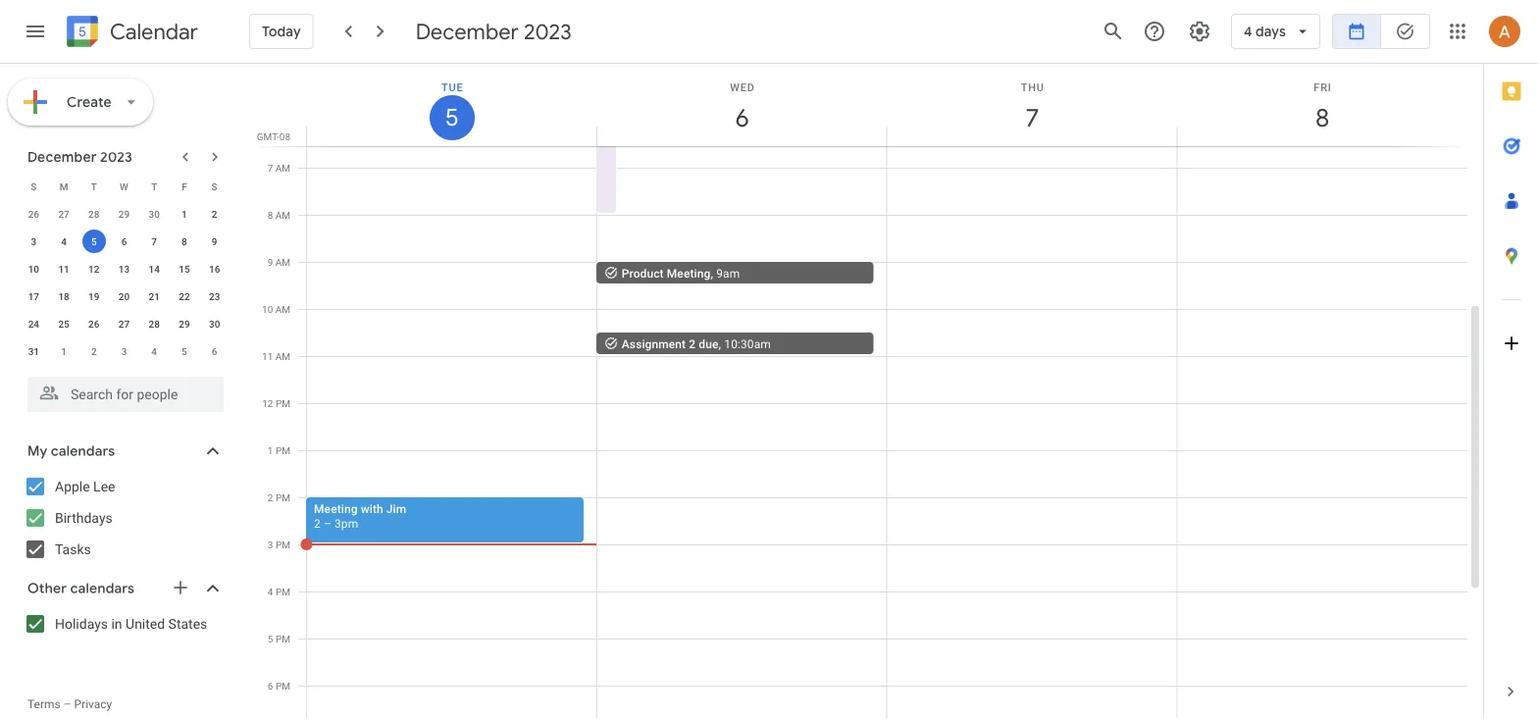 Task type: describe. For each thing, give the bounding box(es) containing it.
apple
[[55, 478, 90, 494]]

5 pm
[[268, 633, 290, 645]]

2 left due
[[689, 337, 696, 351]]

6 inside wed 6
[[734, 102, 748, 134]]

am for 10 am
[[275, 303, 290, 315]]

2 up 3 pm
[[268, 492, 273, 503]]

my calendars
[[27, 442, 115, 460]]

united
[[126, 616, 165, 632]]

due
[[699, 337, 719, 351]]

8 for 8
[[182, 235, 187, 247]]

pm for 5 pm
[[276, 633, 290, 645]]

11 am
[[262, 350, 290, 362]]

4 for january 4 element
[[151, 345, 157, 357]]

terms – privacy
[[27, 698, 112, 711]]

11 element
[[52, 257, 76, 281]]

other calendars button
[[4, 573, 243, 604]]

in
[[111, 616, 122, 632]]

2 pm
[[268, 492, 290, 503]]

terms link
[[27, 698, 61, 711]]

f
[[182, 181, 187, 192]]

22 element
[[173, 285, 196, 308]]

assignment
[[622, 337, 686, 351]]

5 link
[[430, 95, 475, 140]]

16 element
[[203, 257, 226, 281]]

5, today element
[[82, 230, 106, 253]]

2 t from the left
[[151, 181, 157, 192]]

1 horizontal spatial meeting
[[667, 266, 711, 280]]

25
[[58, 318, 69, 330]]

6 down the 30 element
[[212, 345, 217, 357]]

am for 7 am
[[275, 162, 290, 174]]

tue
[[442, 81, 464, 93]]

22
[[179, 290, 190, 302]]

product meeting , 9am
[[622, 266, 740, 280]]

27 for november 27 element at top
[[58, 208, 69, 220]]

gmt-
[[257, 130, 279, 142]]

14 element
[[142, 257, 166, 281]]

20
[[119, 290, 130, 302]]

thu
[[1021, 81, 1045, 93]]

4 down november 27 element at top
[[61, 235, 67, 247]]

task_alt
[[1396, 22, 1415, 41]]

november 29 element
[[112, 202, 136, 226]]

am for 9 am
[[275, 256, 290, 268]]

9 for 9
[[212, 235, 217, 247]]

7 inside thu 7
[[1024, 102, 1038, 134]]

29 for '29' element
[[179, 318, 190, 330]]

w
[[120, 181, 128, 192]]

3 for 3 pm
[[268, 539, 273, 550]]

20 element
[[112, 285, 136, 308]]

january 1 element
[[52, 339, 76, 363]]

gmt-08
[[257, 130, 290, 142]]

grid containing 6
[[251, 64, 1483, 719]]

november 28 element
[[82, 202, 106, 226]]

8 link
[[1300, 95, 1345, 140]]

date_range
[[1347, 22, 1367, 41]]

31
[[28, 345, 39, 357]]

4 days
[[1244, 23, 1286, 40]]

30 for november 30 element
[[149, 208, 160, 220]]

other
[[27, 580, 67, 597]]

am for 8 am
[[275, 209, 290, 221]]

25 element
[[52, 312, 76, 336]]

1 vertical spatial 2023
[[100, 148, 133, 166]]

0 horizontal spatial 3
[[31, 235, 36, 247]]

my calendars button
[[4, 436, 243, 467]]

9 am
[[267, 256, 290, 268]]

with
[[361, 502, 383, 516]]

5 for 5, today element
[[91, 235, 97, 247]]

lee
[[93, 478, 115, 494]]

18
[[58, 290, 69, 302]]

november 26 element
[[22, 202, 45, 226]]

january 5 element
[[173, 339, 196, 363]]

12 element
[[82, 257, 106, 281]]

6 column header
[[596, 64, 887, 146]]

apple lee
[[55, 478, 115, 494]]

privacy
[[74, 698, 112, 711]]

12 pm
[[262, 397, 290, 409]]

tue 5
[[442, 81, 464, 133]]

1 vertical spatial december
[[27, 148, 97, 166]]

24 element
[[22, 312, 45, 336]]

calendar element
[[63, 12, 198, 55]]

meeting inside 'meeting with jim 2 – 3pm'
[[314, 502, 358, 516]]

19
[[88, 290, 100, 302]]

today
[[262, 23, 301, 40]]

1 horizontal spatial ,
[[719, 337, 721, 351]]

fri 8
[[1314, 81, 1332, 134]]

7 link
[[1010, 95, 1055, 140]]

calendars for my calendars
[[51, 442, 115, 460]]

8 for 8 am
[[267, 209, 273, 221]]

terms
[[27, 698, 61, 711]]

1 vertical spatial –
[[63, 698, 71, 711]]

5 column header
[[306, 64, 597, 146]]

m
[[60, 181, 68, 192]]

5 inside tue 5
[[444, 102, 458, 133]]

row containing 26
[[19, 200, 230, 228]]

holidays
[[55, 616, 108, 632]]

19 element
[[82, 285, 106, 308]]

pm for 4 pm
[[276, 586, 290, 597]]

wed 6
[[730, 81, 755, 134]]

1 horizontal spatial 2023
[[524, 18, 572, 45]]

8 column header
[[1177, 64, 1468, 146]]

30 for the 30 element
[[209, 318, 220, 330]]

1 for 1 pm
[[268, 444, 273, 456]]

row containing 3
[[19, 228, 230, 255]]

pm for 12 pm
[[276, 397, 290, 409]]

calendars for other calendars
[[70, 580, 134, 597]]

wed
[[730, 81, 755, 93]]

16
[[209, 263, 220, 275]]

pm for 3 pm
[[276, 539, 290, 550]]

13
[[119, 263, 130, 275]]

my
[[27, 442, 47, 460]]

calendar
[[110, 18, 198, 46]]

4 pm
[[268, 586, 290, 597]]

15
[[179, 263, 190, 275]]

4 days button
[[1231, 8, 1321, 55]]

other calendars
[[27, 580, 134, 597]]

2 up 16 element
[[212, 208, 217, 220]]

thu 7
[[1021, 81, 1045, 134]]

product
[[622, 266, 664, 280]]

states
[[168, 616, 207, 632]]

12 for 12
[[88, 263, 100, 275]]

pm for 6 pm
[[276, 680, 290, 692]]

– inside 'meeting with jim 2 – 3pm'
[[324, 517, 332, 530]]

11 for 11
[[58, 263, 69, 275]]

tasks
[[55, 541, 91, 557]]

21
[[149, 290, 160, 302]]



Task type: vqa. For each thing, say whether or not it's contained in the screenshot.


Task type: locate. For each thing, give the bounding box(es) containing it.
1 horizontal spatial 28
[[149, 318, 160, 330]]

7 pm from the top
[[276, 680, 290, 692]]

8 am
[[267, 209, 290, 221]]

4 pm from the top
[[276, 539, 290, 550]]

january 6 element
[[203, 339, 226, 363]]

5 down '29' element
[[182, 345, 187, 357]]

row up the 13 element
[[19, 228, 230, 255]]

14
[[149, 263, 160, 275]]

1 vertical spatial ,
[[719, 337, 721, 351]]

pm
[[276, 397, 290, 409], [276, 444, 290, 456], [276, 492, 290, 503], [276, 539, 290, 550], [276, 586, 290, 597], [276, 633, 290, 645], [276, 680, 290, 692]]

2 horizontal spatial 3
[[268, 539, 273, 550]]

29 down '22'
[[179, 318, 190, 330]]

1 vertical spatial 26
[[88, 318, 100, 330]]

4 for 4 pm
[[268, 586, 273, 597]]

6 row from the top
[[19, 310, 230, 337]]

26 for november 26 "element"
[[28, 208, 39, 220]]

28 for the november 28 element on the left top
[[88, 208, 100, 220]]

0 vertical spatial calendars
[[51, 442, 115, 460]]

1 vertical spatial 7
[[267, 162, 273, 174]]

pm down 3 pm
[[276, 586, 290, 597]]

3
[[31, 235, 36, 247], [121, 345, 127, 357], [268, 539, 273, 550]]

7 down gmt-
[[267, 162, 273, 174]]

7 down thu
[[1024, 102, 1038, 134]]

holidays in united states
[[55, 616, 207, 632]]

3 up 4 pm
[[268, 539, 273, 550]]

27 down 20
[[119, 318, 130, 330]]

row containing 10
[[19, 255, 230, 283]]

0 horizontal spatial 10
[[28, 263, 39, 275]]

0 vertical spatial 8
[[1314, 102, 1328, 134]]

pm for 1 pm
[[276, 444, 290, 456]]

0 vertical spatial 10
[[28, 263, 39, 275]]

1
[[182, 208, 187, 220], [61, 345, 67, 357], [268, 444, 273, 456]]

pm down 2 pm
[[276, 539, 290, 550]]

privacy link
[[74, 698, 112, 711]]

28 down 21 at the top of the page
[[149, 318, 160, 330]]

12 down "11 am" on the left of page
[[262, 397, 273, 409]]

6 down november 29 element
[[121, 235, 127, 247]]

december 2023
[[416, 18, 572, 45], [27, 148, 133, 166]]

1 vertical spatial december 2023
[[27, 148, 133, 166]]

1 horizontal spatial december 2023
[[416, 18, 572, 45]]

fri
[[1314, 81, 1332, 93]]

3 up the 10 element
[[31, 235, 36, 247]]

1 vertical spatial 29
[[179, 318, 190, 330]]

7 column header
[[886, 64, 1178, 146]]

days
[[1256, 23, 1286, 40]]

add other calendars image
[[171, 578, 190, 597]]

1 vertical spatial meeting
[[314, 502, 358, 516]]

6 down 'wed'
[[734, 102, 748, 134]]

26 for 26 element
[[88, 318, 100, 330]]

create
[[67, 93, 112, 111]]

5 inside cell
[[91, 235, 97, 247]]

0 horizontal spatial 8
[[182, 235, 187, 247]]

am down 8 am
[[275, 256, 290, 268]]

1 pm
[[268, 444, 290, 456]]

3 pm from the top
[[276, 492, 290, 503]]

5 row from the top
[[19, 283, 230, 310]]

0 horizontal spatial 7
[[151, 235, 157, 247]]

pm up 2 pm
[[276, 444, 290, 456]]

row group
[[19, 200, 230, 365]]

4 inside dropdown button
[[1244, 23, 1252, 40]]

0 vertical spatial –
[[324, 517, 332, 530]]

1 vertical spatial 9
[[267, 256, 273, 268]]

10:30am
[[724, 337, 771, 351]]

0 vertical spatial 3
[[31, 235, 36, 247]]

pm up 1 pm
[[276, 397, 290, 409]]

t
[[91, 181, 97, 192], [151, 181, 157, 192]]

pm for 2 pm
[[276, 492, 290, 503]]

1 horizontal spatial december
[[416, 18, 519, 45]]

29 element
[[173, 312, 196, 336]]

30 inside november 30 element
[[149, 208, 160, 220]]

0 horizontal spatial meeting
[[314, 502, 358, 516]]

0 vertical spatial meeting
[[667, 266, 711, 280]]

0 vertical spatial december 2023
[[416, 18, 572, 45]]

november 30 element
[[142, 202, 166, 226]]

pm down 1 pm
[[276, 492, 290, 503]]

26 element
[[82, 312, 106, 336]]

30 element
[[203, 312, 226, 336]]

1 horizontal spatial 11
[[262, 350, 273, 362]]

3pm
[[335, 517, 358, 530]]

4
[[1244, 23, 1252, 40], [61, 235, 67, 247], [151, 345, 157, 357], [268, 586, 273, 597]]

24
[[28, 318, 39, 330]]

, left 9am on the left of the page
[[711, 266, 713, 280]]

–
[[324, 517, 332, 530], [63, 698, 71, 711]]

2 vertical spatial 7
[[151, 235, 157, 247]]

tab list
[[1484, 64, 1538, 664]]

s
[[31, 181, 37, 192], [212, 181, 217, 192]]

,
[[711, 266, 713, 280], [719, 337, 721, 351]]

31 element
[[22, 339, 45, 363]]

29
[[119, 208, 130, 220], [179, 318, 190, 330]]

0 vertical spatial 9
[[212, 235, 217, 247]]

s up november 26 "element"
[[31, 181, 37, 192]]

12
[[88, 263, 100, 275], [262, 397, 273, 409]]

0 vertical spatial 11
[[58, 263, 69, 275]]

2
[[212, 208, 217, 220], [689, 337, 696, 351], [91, 345, 97, 357], [268, 492, 273, 503], [314, 517, 321, 530]]

1 horizontal spatial 30
[[209, 318, 220, 330]]

3 row from the top
[[19, 228, 230, 255]]

pm down 4 pm
[[276, 633, 290, 645]]

10
[[28, 263, 39, 275], [262, 303, 273, 315]]

january 4 element
[[142, 339, 166, 363]]

today button
[[249, 8, 314, 55]]

1 down f at the top left
[[182, 208, 187, 220]]

calendars inside other calendars dropdown button
[[70, 580, 134, 597]]

1 vertical spatial 1
[[61, 345, 67, 357]]

3 inside the january 3 element
[[121, 345, 127, 357]]

3 pm
[[268, 539, 290, 550]]

1 horizontal spatial 7
[[267, 162, 273, 174]]

3 inside grid
[[268, 539, 273, 550]]

1 horizontal spatial 26
[[88, 318, 100, 330]]

0 horizontal spatial 30
[[149, 208, 160, 220]]

row containing s
[[19, 173, 230, 200]]

4 for 4 days
[[1244, 23, 1252, 40]]

row containing 24
[[19, 310, 230, 337]]

birthdays
[[55, 510, 113, 526]]

10 up "11 am" on the left of page
[[262, 303, 273, 315]]

8 down fri
[[1314, 102, 1328, 134]]

1 s from the left
[[31, 181, 37, 192]]

5 down "tue"
[[444, 102, 458, 133]]

15 element
[[173, 257, 196, 281]]

2 vertical spatial 8
[[182, 235, 187, 247]]

1 row from the top
[[19, 173, 230, 200]]

am for 11 am
[[275, 350, 290, 362]]

4 am from the top
[[275, 303, 290, 315]]

28 element
[[142, 312, 166, 336]]

28
[[88, 208, 100, 220], [149, 318, 160, 330]]

row down the 27 element
[[19, 337, 230, 365]]

0 horizontal spatial s
[[31, 181, 37, 192]]

30 right november 29 element
[[149, 208, 160, 220]]

2 pm from the top
[[276, 444, 290, 456]]

7
[[1024, 102, 1038, 134], [267, 162, 273, 174], [151, 235, 157, 247]]

date_range button
[[1332, 8, 1381, 55]]

11 inside grid
[[262, 350, 273, 362]]

26 inside "element"
[[28, 208, 39, 220]]

row containing 31
[[19, 337, 230, 365]]

t up the november 28 element on the left top
[[91, 181, 97, 192]]

4 inside grid
[[268, 586, 273, 597]]

0 vertical spatial 26
[[28, 208, 39, 220]]

0 horizontal spatial 12
[[88, 263, 100, 275]]

0 horizontal spatial 11
[[58, 263, 69, 275]]

Search for people text field
[[39, 377, 212, 412]]

2 vertical spatial 3
[[268, 539, 273, 550]]

am down 08
[[275, 162, 290, 174]]

6 pm
[[268, 680, 290, 692]]

27 down m
[[58, 208, 69, 220]]

am up 9 am
[[275, 209, 290, 221]]

10 for 10
[[28, 263, 39, 275]]

december
[[416, 18, 519, 45], [27, 148, 97, 166]]

11 up 18
[[58, 263, 69, 275]]

11 for 11 am
[[262, 350, 273, 362]]

1 horizontal spatial 8
[[267, 209, 273, 221]]

2 horizontal spatial 1
[[268, 444, 273, 456]]

create button
[[8, 78, 153, 126]]

28 up 5, today element
[[88, 208, 100, 220]]

28 for 28 element
[[149, 318, 160, 330]]

9 for 9 am
[[267, 256, 273, 268]]

9 up 16 element
[[212, 235, 217, 247]]

12 inside row
[[88, 263, 100, 275]]

assignment 2 due , 10:30am
[[622, 337, 771, 351]]

0 vertical spatial 30
[[149, 208, 160, 220]]

0 horizontal spatial –
[[63, 698, 71, 711]]

30
[[149, 208, 160, 220], [209, 318, 220, 330]]

2 horizontal spatial 7
[[1024, 102, 1038, 134]]

am
[[275, 162, 290, 174], [275, 209, 290, 221], [275, 256, 290, 268], [275, 303, 290, 315], [275, 350, 290, 362]]

26
[[28, 208, 39, 220], [88, 318, 100, 330]]

29 for november 29 element
[[119, 208, 130, 220]]

6
[[734, 102, 748, 134], [121, 235, 127, 247], [212, 345, 217, 357], [268, 680, 273, 692]]

8
[[1314, 102, 1328, 134], [267, 209, 273, 221], [182, 235, 187, 247]]

5 for january 5 "element"
[[182, 345, 187, 357]]

9 inside grid
[[267, 256, 273, 268]]

row group containing 26
[[19, 200, 230, 365]]

0 horizontal spatial t
[[91, 181, 97, 192]]

am up 12 pm
[[275, 350, 290, 362]]

4 up 5 pm
[[268, 586, 273, 597]]

row up 20 element
[[19, 255, 230, 283]]

1 horizontal spatial s
[[212, 181, 217, 192]]

17
[[28, 290, 39, 302]]

december 2023 grid
[[19, 173, 230, 365]]

6 link
[[720, 95, 765, 140]]

9 inside december 2023 grid
[[212, 235, 217, 247]]

0 horizontal spatial 9
[[212, 235, 217, 247]]

1 horizontal spatial 27
[[119, 318, 130, 330]]

0 horizontal spatial 27
[[58, 208, 69, 220]]

1 inside grid
[[268, 444, 273, 456]]

2 left 3pm
[[314, 517, 321, 530]]

11
[[58, 263, 69, 275], [262, 350, 273, 362]]

row up november 29 element
[[19, 173, 230, 200]]

0 vertical spatial ,
[[711, 266, 713, 280]]

1 horizontal spatial 12
[[262, 397, 273, 409]]

1 down 12 pm
[[268, 444, 273, 456]]

0 horizontal spatial 29
[[119, 208, 130, 220]]

10 up 17
[[28, 263, 39, 275]]

0 horizontal spatial december
[[27, 148, 97, 166]]

0 vertical spatial december
[[416, 18, 519, 45]]

meeting up 3pm
[[314, 502, 358, 516]]

1 down 25 element
[[61, 345, 67, 357]]

11 inside "element"
[[58, 263, 69, 275]]

december up "tue"
[[416, 18, 519, 45]]

21 element
[[142, 285, 166, 308]]

0 horizontal spatial 2023
[[100, 148, 133, 166]]

1 vertical spatial 10
[[262, 303, 273, 315]]

january 3 element
[[112, 339, 136, 363]]

8 inside 'fri 8'
[[1314, 102, 1328, 134]]

1 horizontal spatial 9
[[267, 256, 273, 268]]

0 vertical spatial 12
[[88, 263, 100, 275]]

my calendars list
[[4, 471, 243, 565]]

13 element
[[112, 257, 136, 281]]

26 down 19
[[88, 318, 100, 330]]

december 2023 up m
[[27, 148, 133, 166]]

– right terms link
[[63, 698, 71, 711]]

1 horizontal spatial –
[[324, 517, 332, 530]]

1 for january 1 element
[[61, 345, 67, 357]]

7 for 7 am
[[267, 162, 273, 174]]

row containing 17
[[19, 283, 230, 310]]

s right f at the top left
[[212, 181, 217, 192]]

november 27 element
[[52, 202, 76, 226]]

7 inside row
[[151, 235, 157, 247]]

29 down w
[[119, 208, 130, 220]]

calendars inside my calendars dropdown button
[[51, 442, 115, 460]]

5 up 12 element
[[91, 235, 97, 247]]

0 horizontal spatial december 2023
[[27, 148, 133, 166]]

2 inside 'meeting with jim 2 – 3pm'
[[314, 517, 321, 530]]

1 horizontal spatial 3
[[121, 345, 127, 357]]

settings menu image
[[1188, 20, 1212, 43]]

23
[[209, 290, 220, 302]]

7 for 7
[[151, 235, 157, 247]]

27 for the 27 element
[[119, 318, 130, 330]]

4 left days
[[1244, 23, 1252, 40]]

10 inside grid
[[262, 303, 273, 315]]

1 vertical spatial 3
[[121, 345, 127, 357]]

3 for the january 3 element
[[121, 345, 127, 357]]

december 2023 up "tue"
[[416, 18, 572, 45]]

– left 3pm
[[324, 517, 332, 530]]

12 up 19
[[88, 263, 100, 275]]

7 am
[[267, 162, 290, 174]]

2 inside 'january 2' element
[[91, 345, 97, 357]]

10 am
[[262, 303, 290, 315]]

0 vertical spatial 1
[[182, 208, 187, 220]]

0 vertical spatial 27
[[58, 208, 69, 220]]

18 element
[[52, 285, 76, 308]]

10 for 10 am
[[262, 303, 273, 315]]

12 inside grid
[[262, 397, 273, 409]]

3 down the 27 element
[[121, 345, 127, 357]]

0 vertical spatial 7
[[1024, 102, 1038, 134]]

10 inside row
[[28, 263, 39, 275]]

17 element
[[22, 285, 45, 308]]

jim
[[386, 502, 406, 516]]

6 pm from the top
[[276, 633, 290, 645]]

pm down 5 pm
[[276, 680, 290, 692]]

26 left november 27 element at top
[[28, 208, 39, 220]]

11 down '10 am'
[[262, 350, 273, 362]]

0 horizontal spatial 28
[[88, 208, 100, 220]]

0 vertical spatial 29
[[119, 208, 130, 220]]

meeting with jim 2 – 3pm
[[314, 502, 406, 530]]

8 inside row
[[182, 235, 187, 247]]

0 horizontal spatial ,
[[711, 266, 713, 280]]

0 vertical spatial 28
[[88, 208, 100, 220]]

1 vertical spatial 28
[[149, 318, 160, 330]]

1 horizontal spatial t
[[151, 181, 157, 192]]

2 horizontal spatial 8
[[1314, 102, 1328, 134]]

1 pm from the top
[[276, 397, 290, 409]]

10 element
[[22, 257, 45, 281]]

calendars up in
[[70, 580, 134, 597]]

27
[[58, 208, 69, 220], [119, 318, 130, 330]]

30 inside the 30 element
[[209, 318, 220, 330]]

2 s from the left
[[212, 181, 217, 192]]

grid
[[251, 64, 1483, 719]]

30 down 23
[[209, 318, 220, 330]]

12 for 12 pm
[[262, 397, 273, 409]]

calendars
[[51, 442, 115, 460], [70, 580, 134, 597]]

row up the january 3 element
[[19, 310, 230, 337]]

2 vertical spatial 1
[[268, 444, 273, 456]]

4 row from the top
[[19, 255, 230, 283]]

3 am from the top
[[275, 256, 290, 268]]

meeting left 9am on the left of the page
[[667, 266, 711, 280]]

row down w
[[19, 200, 230, 228]]

4 down 28 element
[[151, 345, 157, 357]]

1 vertical spatial calendars
[[70, 580, 134, 597]]

task_alt button
[[1381, 8, 1430, 55]]

8 up 9 am
[[267, 209, 273, 221]]

, left 10:30am
[[719, 337, 721, 351]]

1 vertical spatial 8
[[267, 209, 273, 221]]

5 cell
[[79, 228, 109, 255]]

1 horizontal spatial 1
[[182, 208, 187, 220]]

7 row from the top
[[19, 337, 230, 365]]

23 element
[[203, 285, 226, 308]]

9
[[212, 235, 217, 247], [267, 256, 273, 268]]

27 element
[[112, 312, 136, 336]]

row
[[19, 173, 230, 200], [19, 200, 230, 228], [19, 228, 230, 255], [19, 255, 230, 283], [19, 283, 230, 310], [19, 310, 230, 337], [19, 337, 230, 365]]

calendars up apple lee
[[51, 442, 115, 460]]

08
[[279, 130, 290, 142]]

1 vertical spatial 11
[[262, 350, 273, 362]]

am down 9 am
[[275, 303, 290, 315]]

8 up 15 element
[[182, 235, 187, 247]]

9am
[[716, 266, 740, 280]]

2 row from the top
[[19, 200, 230, 228]]

1 vertical spatial 27
[[119, 318, 130, 330]]

0 horizontal spatial 1
[[61, 345, 67, 357]]

1 vertical spatial 30
[[209, 318, 220, 330]]

5 pm from the top
[[276, 586, 290, 597]]

0 vertical spatial 2023
[[524, 18, 572, 45]]

2 am from the top
[[275, 209, 290, 221]]

1 vertical spatial 12
[[262, 397, 273, 409]]

row down the 13 element
[[19, 283, 230, 310]]

6 down 5 pm
[[268, 680, 273, 692]]

main drawer image
[[24, 20, 47, 43]]

5 inside "element"
[[182, 345, 187, 357]]

1 horizontal spatial 29
[[179, 318, 190, 330]]

calendar heading
[[106, 18, 198, 46]]

1 horizontal spatial 10
[[262, 303, 273, 315]]

0 horizontal spatial 26
[[28, 208, 39, 220]]

2 down 26 element
[[91, 345, 97, 357]]

january 2 element
[[82, 339, 106, 363]]

7 up "14" element at the top of the page
[[151, 235, 157, 247]]

9 up '10 am'
[[267, 256, 273, 268]]

1 am from the top
[[275, 162, 290, 174]]

5 down 4 pm
[[268, 633, 273, 645]]

december up m
[[27, 148, 97, 166]]

5 for 5 pm
[[268, 633, 273, 645]]

t up november 30 element
[[151, 181, 157, 192]]

1 t from the left
[[91, 181, 97, 192]]

None search field
[[0, 369, 243, 412]]

5 am from the top
[[275, 350, 290, 362]]



